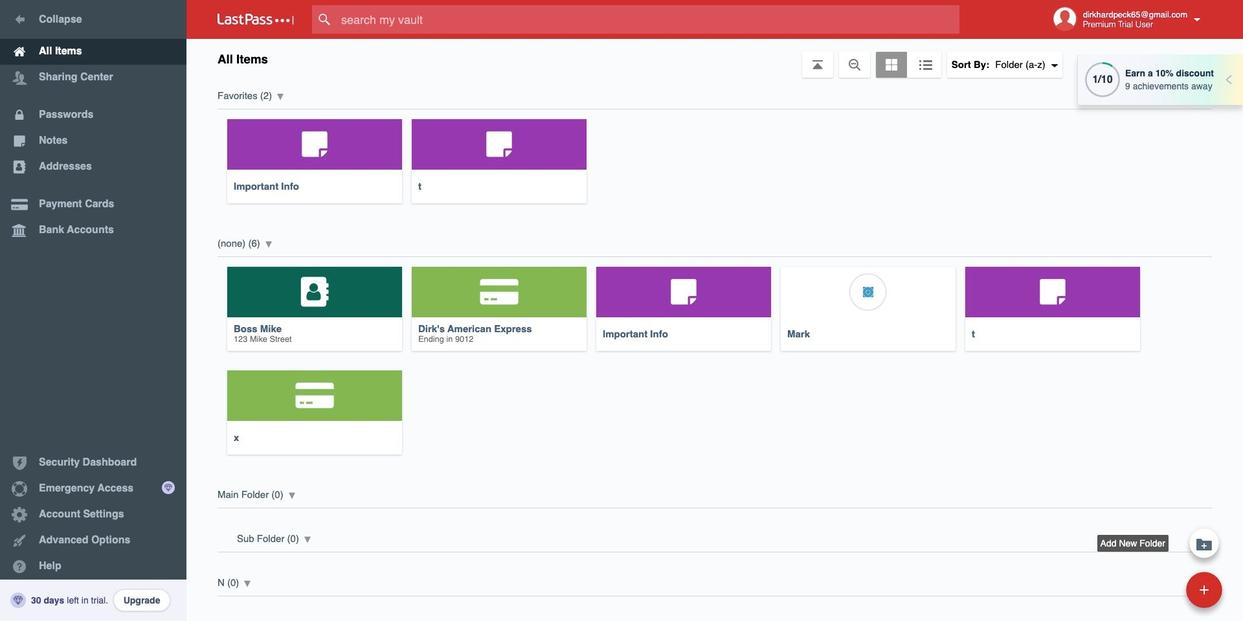 Task type: describe. For each thing, give the bounding box(es) containing it.
vault options navigation
[[187, 39, 1243, 78]]

new item navigation
[[1097, 525, 1230, 621]]

main navigation navigation
[[0, 0, 187, 621]]

lastpass image
[[218, 14, 294, 25]]

search my vault text field
[[312, 5, 985, 34]]

main content main content
[[187, 78, 1243, 596]]

Search search field
[[312, 5, 985, 34]]



Task type: vqa. For each thing, say whether or not it's contained in the screenshot.
Lastpass image
yes



